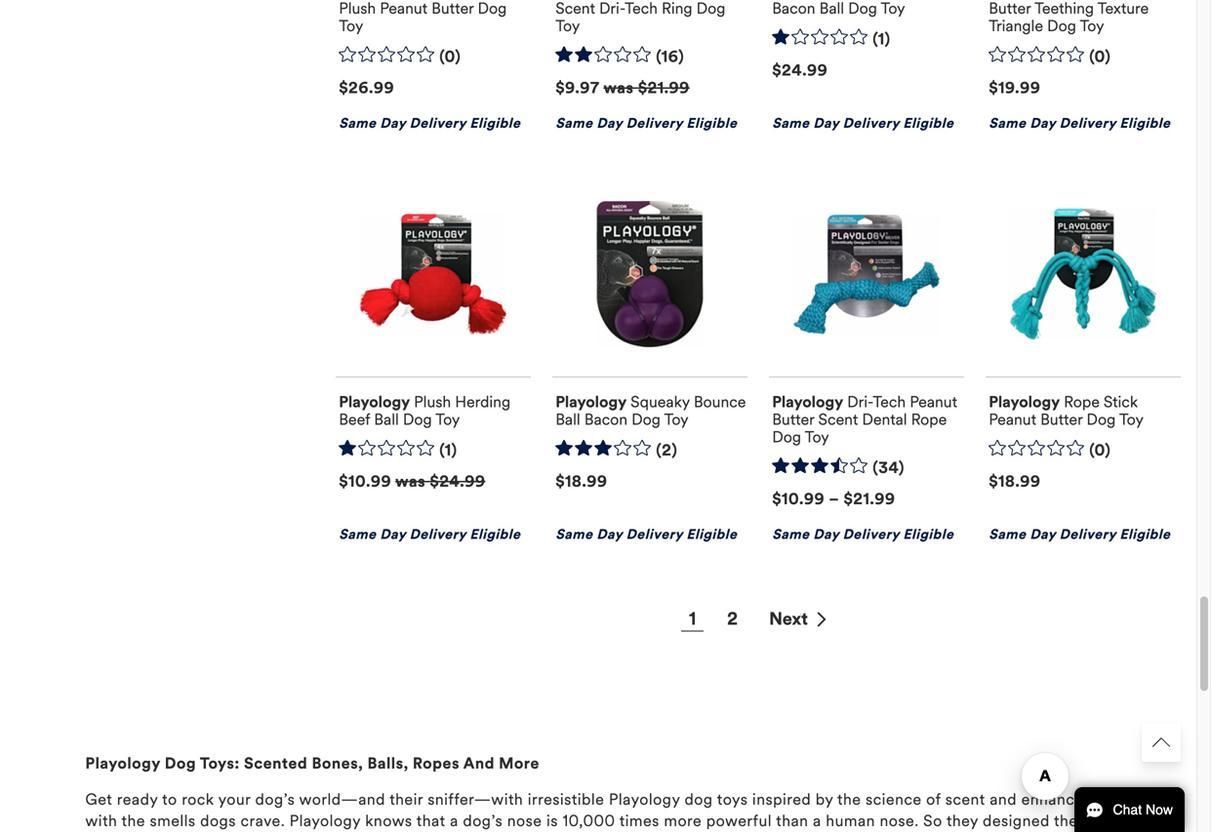 Task type: locate. For each thing, give the bounding box(es) containing it.
tech
[[625, 0, 658, 18], [873, 393, 906, 412]]

scent up – in the bottom of the page
[[818, 410, 858, 430]]

0 vertical spatial $24.99
[[772, 60, 828, 80]]

ball right beef
[[374, 410, 399, 430]]

$18.99 down bacon
[[556, 472, 608, 491]]

senior dental plush peanut butter dog toy
[[339, 0, 507, 36]]

and
[[463, 754, 495, 774], [990, 790, 1017, 810]]

1 vertical spatial dental
[[862, 410, 907, 430]]

playology up $10.99 was $24.99
[[339, 393, 410, 412]]

0 horizontal spatial (1)
[[439, 441, 457, 460]]

0 horizontal spatial plush
[[339, 0, 376, 18]]

a
[[450, 812, 459, 831], [813, 812, 822, 831]]

1 vertical spatial $21.99
[[844, 489, 896, 509]]

2 $18.99 from the left
[[989, 472, 1041, 491]]

1 horizontal spatial 1 review element
[[873, 29, 891, 50]]

toy inside rope stick peanut butter dog toy
[[1119, 410, 1144, 430]]

$21.99 down '16 reviews' 'element'
[[638, 78, 690, 98]]

ball left bacon
[[556, 410, 580, 430]]

0 horizontal spatial tech
[[625, 0, 658, 18]]

eligible for 34 reviews element
[[903, 526, 954, 543]]

your
[[218, 790, 251, 810]]

1 vertical spatial was
[[395, 472, 426, 491]]

eligible for '0 reviews' element related to texture
[[1120, 115, 1171, 132]]

scent inside peanut butter scent dri-tech ring dog toy
[[556, 0, 595, 18]]

0 vertical spatial and
[[463, 754, 495, 774]]

0 horizontal spatial dri-
[[599, 0, 625, 18]]

same for 2 reviews element
[[556, 526, 593, 543]]

$21.99 right – in the bottom of the page
[[844, 489, 896, 509]]

dri-tech peanut butter scent dental rope dog toy
[[772, 393, 958, 447]]

$21.99
[[638, 78, 690, 98], [844, 489, 896, 509]]

1 vertical spatial scent
[[818, 410, 858, 430]]

and up designed
[[990, 790, 1017, 810]]

human
[[826, 812, 875, 831]]

science
[[866, 790, 922, 810]]

1 ball from the left
[[374, 410, 399, 430]]

peanut inside puppy peanut butter teething texture triangle dog toy
[[1112, 0, 1159, 1]]

puppy
[[1064, 0, 1108, 1]]

dri- left ring
[[599, 0, 625, 18]]

dog
[[685, 790, 713, 810]]

toys
[[717, 790, 748, 810]]

1 horizontal spatial rope
[[1064, 393, 1100, 412]]

0 vertical spatial dental
[[462, 0, 507, 1]]

dog inside dri-tech peanut butter scent dental rope dog toy
[[772, 428, 801, 447]]

2
[[727, 609, 738, 630]]

dental right senior
[[462, 0, 507, 1]]

1 vertical spatial tech
[[873, 393, 906, 412]]

$18.99 down rope stick peanut butter dog toy on the right of the page
[[989, 472, 1041, 491]]

same for 34 reviews element
[[772, 526, 810, 543]]

$10.99 down beef
[[339, 472, 391, 491]]

0 horizontal spatial was
[[395, 472, 426, 491]]

$10.99 left – in the bottom of the page
[[772, 489, 825, 509]]

times
[[619, 812, 660, 831]]

1 horizontal spatial ball
[[556, 410, 580, 430]]

rope inside dri-tech peanut butter scent dental rope dog toy
[[911, 410, 947, 430]]

same day delivery eligible for '0 reviews' element underneath rope stick peanut butter dog toy on the right of the page
[[989, 526, 1171, 543]]

same for '16 reviews' 'element'
[[556, 115, 593, 132]]

0 vertical spatial dri-
[[599, 0, 625, 18]]

and up "sniffer—with"
[[463, 754, 495, 774]]

0 horizontal spatial $18.99
[[556, 472, 608, 491]]

more
[[499, 754, 540, 774]]

tech left ring
[[625, 0, 658, 18]]

ball inside squeaky bounce ball bacon dog toy
[[556, 410, 580, 430]]

1 horizontal spatial $10.99
[[772, 489, 825, 509]]

powerful
[[706, 812, 772, 831]]

(34)
[[873, 458, 905, 478]]

playology down the world—and
[[290, 812, 361, 831]]

0 horizontal spatial ball
[[374, 410, 399, 430]]

was
[[604, 78, 634, 98], [395, 472, 426, 491]]

0 vertical spatial (1)
[[873, 29, 891, 49]]

dog inside senior dental plush peanut butter dog toy
[[478, 0, 507, 18]]

dri- up (34)
[[847, 393, 873, 412]]

was right $9.97
[[604, 78, 634, 98]]

1 horizontal spatial the
[[838, 790, 861, 810]]

0 vertical spatial dog's
[[255, 790, 295, 810]]

dog
[[478, 0, 507, 18], [697, 0, 726, 18], [1047, 16, 1076, 36], [403, 410, 432, 430], [632, 410, 661, 430], [1087, 410, 1116, 430], [772, 428, 801, 447], [165, 754, 196, 774]]

0 vertical spatial $21.99
[[638, 78, 690, 98]]

styled arrow button link
[[1142, 723, 1181, 762]]

0 horizontal spatial rope
[[911, 410, 947, 430]]

1 horizontal spatial was
[[604, 78, 634, 98]]

same day delivery eligible for '16 reviews' 'element'
[[556, 115, 737, 132]]

0 reviews element down puppy peanut butter teething texture triangle dog toy
[[1089, 47, 1111, 67]]

1 link
[[673, 607, 712, 632]]

1 horizontal spatial (1)
[[873, 29, 891, 49]]

1 horizontal spatial dental
[[862, 410, 907, 430]]

1 vertical spatial dri-
[[847, 393, 873, 412]]

eligible
[[470, 115, 521, 132], [687, 115, 737, 132], [903, 115, 954, 132], [1120, 115, 1171, 132], [470, 526, 521, 543], [687, 526, 737, 543], [903, 526, 954, 543], [1120, 526, 1171, 543]]

plush left senior
[[339, 0, 376, 18]]

toys:
[[200, 754, 240, 774]]

0 horizontal spatial the
[[122, 812, 145, 831]]

1 vertical spatial and
[[990, 790, 1017, 810]]

that
[[417, 812, 446, 831]]

0 reviews element
[[439, 47, 461, 67], [1089, 47, 1111, 67], [1089, 441, 1111, 461]]

(1)
[[873, 29, 891, 49], [439, 441, 457, 460]]

same day delivery eligible for 2 reviews element
[[556, 526, 737, 543]]

1 review element for $24.99
[[873, 29, 891, 50]]

same for $10.99's 1 review element
[[339, 526, 376, 543]]

was down "plush herding beef ball dog toy"
[[395, 472, 426, 491]]

bones,
[[312, 754, 363, 774]]

dog's
[[255, 790, 295, 810], [463, 812, 503, 831]]

plush left herding in the top left of the page
[[414, 393, 451, 412]]

0 vertical spatial plush
[[339, 0, 376, 18]]

1 horizontal spatial and
[[990, 790, 1017, 810]]

$10.99 for $10.99 – $21.99
[[772, 489, 825, 509]]

dog's up crave.
[[255, 790, 295, 810]]

plush
[[339, 0, 376, 18], [414, 393, 451, 412]]

scent
[[556, 0, 595, 18], [818, 410, 858, 430]]

designed
[[983, 812, 1050, 831]]

nose
[[507, 812, 542, 831]]

1 vertical spatial the
[[122, 812, 145, 831]]

2 link
[[712, 608, 754, 631]]

enhanced
[[1022, 790, 1093, 810]]

1 vertical spatial (1)
[[439, 441, 457, 460]]

eligible for '0 reviews' element underneath rope stick peanut butter dog toy on the right of the page
[[1120, 526, 1171, 543]]

1 $18.99 from the left
[[556, 472, 608, 491]]

dog inside "plush herding beef ball dog toy"
[[403, 410, 432, 430]]

playology left stick
[[989, 393, 1060, 412]]

1 horizontal spatial $18.99
[[989, 472, 1041, 491]]

from $10.99 up to $21.99 element
[[772, 489, 896, 509]]

eligible for 2 reviews element
[[687, 526, 737, 543]]

1 horizontal spatial plush
[[414, 393, 451, 412]]

texture
[[1098, 0, 1149, 18]]

$18.99
[[556, 472, 608, 491], [989, 472, 1041, 491]]

1 horizontal spatial tech
[[873, 393, 906, 412]]

$24.99
[[772, 60, 828, 80], [430, 472, 486, 491]]

peanut
[[380, 0, 428, 18], [631, 0, 678, 1], [1112, 0, 1159, 1], [910, 393, 958, 412], [989, 410, 1037, 430]]

(0) down puppy peanut butter teething texture triangle dog toy
[[1089, 47, 1111, 67]]

next
[[769, 609, 808, 630]]

nose.
[[880, 812, 919, 831]]

a down by
[[813, 812, 822, 831]]

a right that
[[450, 812, 459, 831]]

$18.99 for ball
[[556, 472, 608, 491]]

ready
[[117, 790, 158, 810]]

1 horizontal spatial dri-
[[847, 393, 873, 412]]

their
[[390, 790, 423, 810]]

0 horizontal spatial and
[[463, 754, 495, 774]]

0 horizontal spatial $24.99
[[430, 472, 486, 491]]

dog's down "sniffer—with"
[[463, 812, 503, 831]]

1 horizontal spatial $21.99
[[844, 489, 896, 509]]

playology left squeaky
[[556, 393, 627, 412]]

0 horizontal spatial $10.99
[[339, 472, 391, 491]]

bounce
[[694, 393, 746, 412]]

(0) for texture
[[1089, 47, 1111, 67]]

scent up $9.97
[[556, 0, 595, 18]]

butter inside rope stick peanut butter dog toy
[[1041, 410, 1083, 430]]

crave.
[[241, 812, 285, 831]]

0 vertical spatial tech
[[625, 0, 658, 18]]

and inside get ready to rock your dog's world—and their sniffer—with irresistible playology dog toys inspired by the science of scent and enhanced with the smells dogs crave. playology knows that a dog's nose is 10,000 times more powerful than a human nose. so they designed thei
[[990, 790, 1017, 810]]

(0)
[[439, 47, 461, 67], [1089, 47, 1111, 67], [1089, 441, 1111, 460]]

delivery
[[410, 115, 466, 132], [626, 115, 683, 132], [843, 115, 899, 132], [1060, 115, 1116, 132], [410, 526, 466, 543], [626, 526, 683, 543], [843, 526, 899, 543], [1060, 526, 1116, 543]]

1 review element
[[873, 29, 891, 50], [439, 441, 457, 461]]

the up human
[[838, 790, 861, 810]]

0 horizontal spatial dental
[[462, 0, 507, 1]]

10,000
[[563, 812, 615, 831]]

dogs
[[200, 812, 236, 831]]

herding
[[455, 393, 511, 412]]

1 vertical spatial plush
[[414, 393, 451, 412]]

butter inside peanut butter scent dri-tech ring dog toy
[[682, 0, 725, 1]]

0 vertical spatial 1 review element
[[873, 29, 891, 50]]

0 horizontal spatial scent
[[556, 0, 595, 18]]

peanut inside dri-tech peanut butter scent dental rope dog toy
[[910, 393, 958, 412]]

eligible for '16 reviews' 'element'
[[687, 115, 737, 132]]

1 horizontal spatial a
[[813, 812, 822, 831]]

same
[[339, 115, 376, 132], [556, 115, 593, 132], [772, 115, 810, 132], [989, 115, 1026, 132], [339, 526, 376, 543], [556, 526, 593, 543], [772, 526, 810, 543], [989, 526, 1026, 543]]

peanut inside rope stick peanut butter dog toy
[[989, 410, 1037, 430]]

0 horizontal spatial a
[[450, 812, 459, 831]]

1 a from the left
[[450, 812, 459, 831]]

1 horizontal spatial $24.99
[[772, 60, 828, 80]]

(0) down senior dental plush peanut butter dog toy
[[439, 47, 461, 67]]

get ready to rock your dog's world—and their sniffer—with irresistible playology dog toys inspired by the science of scent and enhanced with the smells dogs crave. playology knows that a dog's nose is 10,000 times more powerful than a human nose. so they designed thei
[[85, 790, 1093, 833]]

tech up (34)
[[873, 393, 906, 412]]

rope stick peanut butter dog toy
[[989, 393, 1144, 430]]

0 horizontal spatial $21.99
[[638, 78, 690, 98]]

1 horizontal spatial scent
[[818, 410, 858, 430]]

ball
[[374, 410, 399, 430], [556, 410, 580, 430]]

0 vertical spatial was
[[604, 78, 634, 98]]

toy inside "plush herding beef ball dog toy"
[[436, 410, 460, 430]]

1 vertical spatial dog's
[[463, 812, 503, 831]]

butter
[[432, 0, 474, 18], [682, 0, 725, 1], [989, 0, 1031, 18], [772, 410, 814, 430], [1041, 410, 1083, 430]]

0 vertical spatial scent
[[556, 0, 595, 18]]

toy
[[339, 16, 363, 36], [556, 16, 580, 36], [1080, 16, 1104, 36], [436, 410, 460, 430], [664, 410, 689, 430], [1119, 410, 1144, 430], [805, 428, 829, 447]]

0 reviews element for texture
[[1089, 47, 1111, 67]]

same for $24.99's 1 review element
[[772, 115, 810, 132]]

the
[[838, 790, 861, 810], [122, 812, 145, 831]]

by
[[816, 790, 833, 810]]

dental up (34)
[[862, 410, 907, 430]]

playology dog toys: scented bones, balls, ropes and more
[[85, 754, 540, 774]]

so
[[923, 812, 943, 831]]

2 a from the left
[[813, 812, 822, 831]]

was for $9.97
[[604, 78, 634, 98]]

$9.97
[[556, 78, 600, 98]]

2 ball from the left
[[556, 410, 580, 430]]

(1) for $10.99
[[439, 441, 457, 460]]

same for '0 reviews' element underneath rope stick peanut butter dog toy on the right of the page
[[989, 526, 1026, 543]]

0 reviews element down senior dental plush peanut butter dog toy
[[439, 47, 461, 67]]

(2)
[[656, 441, 678, 460]]

1 vertical spatial 1 review element
[[439, 441, 457, 461]]

rope
[[1064, 393, 1100, 412], [911, 410, 947, 430]]

0 horizontal spatial 1 review element
[[439, 441, 457, 461]]

day for 2 reviews element
[[597, 526, 623, 543]]

dri-
[[599, 0, 625, 18], [847, 393, 873, 412]]

1
[[689, 609, 696, 630]]

irresistible
[[528, 790, 604, 810]]

$10.99
[[339, 472, 391, 491], [772, 489, 825, 509]]

the down ready
[[122, 812, 145, 831]]

1 horizontal spatial dog's
[[463, 812, 503, 831]]

$10.99 for $10.99 was $24.99
[[339, 472, 391, 491]]

dental
[[462, 0, 507, 1], [862, 410, 907, 430]]

with
[[85, 812, 117, 831]]



Task type: vqa. For each thing, say whether or not it's contained in the screenshot.
Dri-Tech Peanut Butter Scent Dental Rope Dog Toy
yes



Task type: describe. For each thing, give the bounding box(es) containing it.
2 reviews element
[[656, 441, 678, 461]]

0 vertical spatial the
[[838, 790, 861, 810]]

peanut inside peanut butter scent dri-tech ring dog toy
[[631, 0, 678, 1]]

dog inside puppy peanut butter teething texture triangle dog toy
[[1047, 16, 1076, 36]]

rock
[[182, 790, 214, 810]]

ball inside "plush herding beef ball dog toy"
[[374, 410, 399, 430]]

playology up ready
[[85, 754, 160, 774]]

toy inside squeaky bounce ball bacon dog toy
[[664, 410, 689, 430]]

inspired
[[752, 790, 811, 810]]

than
[[776, 812, 809, 831]]

plush inside senior dental plush peanut butter dog toy
[[339, 0, 376, 18]]

day for '16 reviews' 'element'
[[597, 115, 623, 132]]

stick
[[1104, 393, 1138, 412]]

peanut butter scent dri-tech ring dog toy
[[556, 0, 726, 36]]

knows
[[365, 812, 412, 831]]

$10.99 – $21.99
[[772, 489, 896, 509]]

icon angle right 2 image
[[816, 612, 828, 627]]

get
[[85, 790, 112, 810]]

squeaky
[[631, 393, 690, 412]]

scented
[[244, 754, 308, 774]]

(0) for butter
[[439, 47, 461, 67]]

sniffer—with
[[428, 790, 523, 810]]

plush herding beef ball dog toy
[[339, 393, 511, 430]]

bacon
[[584, 410, 628, 430]]

same for '0 reviews' element related to texture
[[989, 115, 1026, 132]]

(0) down rope stick peanut butter dog toy on the right of the page
[[1089, 441, 1111, 460]]

is
[[547, 812, 558, 831]]

plush inside "plush herding beef ball dog toy"
[[414, 393, 451, 412]]

ring
[[662, 0, 693, 18]]

senior
[[414, 0, 458, 1]]

balls,
[[367, 754, 409, 774]]

world—and
[[299, 790, 386, 810]]

more
[[664, 812, 702, 831]]

puppy peanut butter teething texture triangle dog toy
[[989, 0, 1159, 36]]

day for butter's '0 reviews' element
[[380, 115, 406, 132]]

dog inside rope stick peanut butter dog toy
[[1087, 410, 1116, 430]]

playology right bounce
[[772, 393, 843, 412]]

34 reviews element
[[873, 458, 905, 479]]

to
[[162, 790, 177, 810]]

0 reviews element down rope stick peanut butter dog toy on the right of the page
[[1089, 441, 1111, 461]]

tech inside dri-tech peanut butter scent dental rope dog toy
[[873, 393, 906, 412]]

eligible for $10.99's 1 review element
[[470, 526, 521, 543]]

toy inside puppy peanut butter teething texture triangle dog toy
[[1080, 16, 1104, 36]]

dri- inside dri-tech peanut butter scent dental rope dog toy
[[847, 393, 873, 412]]

toy inside senior dental plush peanut butter dog toy
[[339, 16, 363, 36]]

scent
[[946, 790, 985, 810]]

0 horizontal spatial dog's
[[255, 790, 295, 810]]

$21.99 for $10.99 – $21.99
[[844, 489, 896, 509]]

same day delivery eligible for '0 reviews' element related to texture
[[989, 115, 1171, 132]]

dog inside peanut butter scent dri-tech ring dog toy
[[697, 0, 726, 18]]

smells
[[150, 812, 196, 831]]

was for $10.99
[[395, 472, 426, 491]]

(16)
[[656, 47, 684, 67]]

dental inside dri-tech peanut butter scent dental rope dog toy
[[862, 410, 907, 430]]

tech inside peanut butter scent dri-tech ring dog toy
[[625, 0, 658, 18]]

squeaky bounce ball bacon dog toy
[[556, 393, 746, 430]]

they
[[947, 812, 978, 831]]

0 reviews element for butter
[[439, 47, 461, 67]]

day for 34 reviews element
[[813, 526, 839, 543]]

dental inside senior dental plush peanut butter dog toy
[[462, 0, 507, 1]]

1 vertical spatial $24.99
[[430, 472, 486, 491]]

day for '0 reviews' element underneath rope stick peanut butter dog toy on the right of the page
[[1030, 526, 1056, 543]]

1 review element for $10.99
[[439, 441, 457, 461]]

$21.99 for $9.97 was $21.99
[[638, 78, 690, 98]]

dog inside squeaky bounce ball bacon dog toy
[[632, 410, 661, 430]]

same for butter's '0 reviews' element
[[339, 115, 376, 132]]

playology up times
[[609, 790, 680, 810]]

toy inside peanut butter scent dri-tech ring dog toy
[[556, 16, 580, 36]]

(1) for $24.99
[[873, 29, 891, 49]]

toy inside dri-tech peanut butter scent dental rope dog toy
[[805, 428, 829, 447]]

butter inside dri-tech peanut butter scent dental rope dog toy
[[772, 410, 814, 430]]

16 reviews element
[[656, 47, 684, 67]]

peanut inside senior dental plush peanut butter dog toy
[[380, 0, 428, 18]]

teething
[[1035, 0, 1094, 18]]

$10.99 was $24.99
[[339, 472, 486, 491]]

triangle
[[989, 16, 1043, 36]]

–
[[829, 489, 840, 509]]

same day delivery eligible for 34 reviews element
[[772, 526, 954, 543]]

$18.99 for peanut
[[989, 472, 1041, 491]]

of
[[926, 790, 941, 810]]

$9.97 was $21.99
[[556, 78, 690, 98]]

$19.99
[[989, 78, 1041, 98]]

eligible for butter's '0 reviews' element
[[470, 115, 521, 132]]

same day delivery eligible for butter's '0 reviews' element
[[339, 115, 521, 132]]

day for '0 reviews' element related to texture
[[1030, 115, 1056, 132]]

scent inside dri-tech peanut butter scent dental rope dog toy
[[818, 410, 858, 430]]

dri- inside peanut butter scent dri-tech ring dog toy
[[599, 0, 625, 18]]

$26.99
[[339, 78, 394, 98]]

butter inside puppy peanut butter teething texture triangle dog toy
[[989, 0, 1031, 18]]

rope inside rope stick peanut butter dog toy
[[1064, 393, 1100, 412]]

beef
[[339, 410, 370, 430]]

butter inside senior dental plush peanut butter dog toy
[[432, 0, 474, 18]]

eligible for $24.99's 1 review element
[[903, 115, 954, 132]]

ropes
[[413, 754, 460, 774]]

scroll to top image
[[1153, 734, 1170, 752]]



